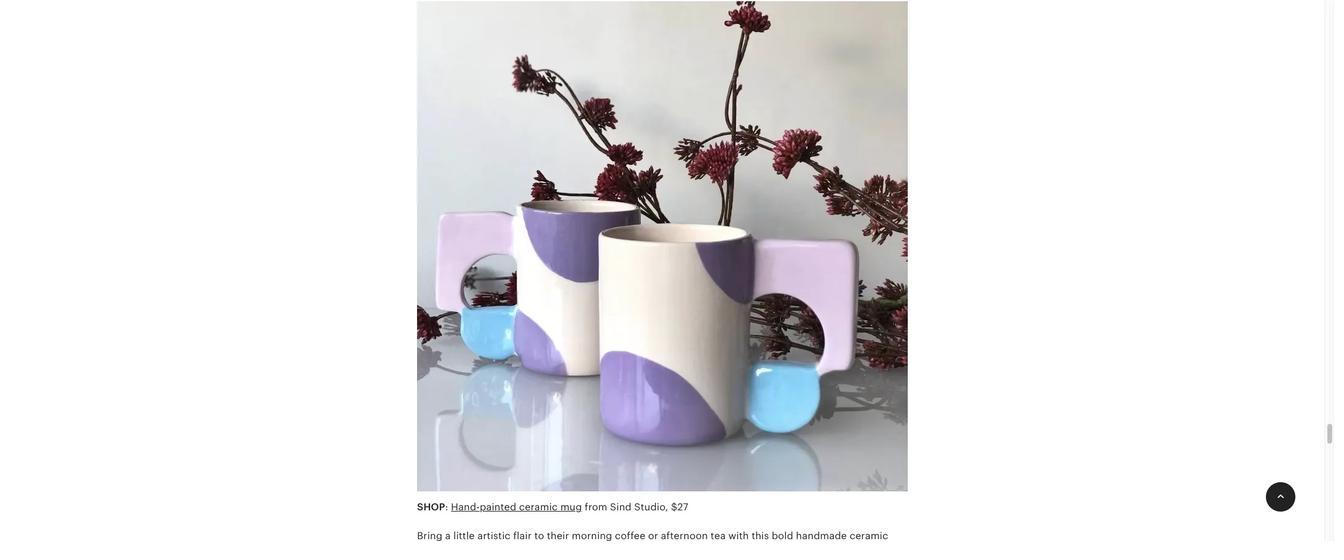 Task type: vqa. For each thing, say whether or not it's contained in the screenshot.
painted at the bottom
yes



Task type: locate. For each thing, give the bounding box(es) containing it.
shop
[[417, 502, 445, 514]]

$27
[[671, 502, 689, 514]]

mug
[[561, 502, 582, 514]]

painted
[[480, 502, 517, 514]]

studio,
[[635, 502, 669, 514]]

hand-
[[451, 502, 480, 514]]

shop : hand-painted ceramic mug from sind studio, $27
[[417, 502, 689, 514]]

:
[[445, 502, 449, 514]]

hand-painted ceramic mug link
[[451, 502, 582, 514]]

best white elephant gifts under $30: hand-painted mug image
[[417, 0, 908, 500]]



Task type: describe. For each thing, give the bounding box(es) containing it.
sind
[[610, 502, 632, 514]]

ceramic
[[519, 502, 558, 514]]

from
[[585, 502, 608, 514]]



